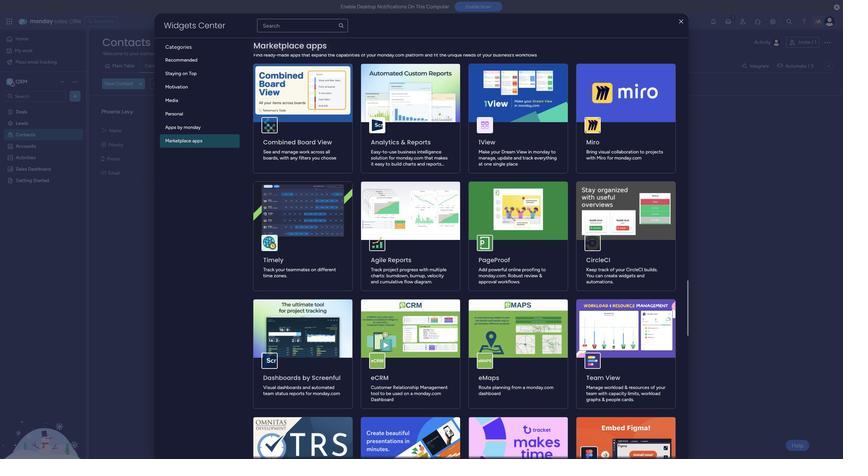 Task type: locate. For each thing, give the bounding box(es) containing it.
monday.com inside marketplace apps find ready-made apps that expand the capabilities of your monday.com platform and fit the unique needs of your business's workflows
[[377, 52, 405, 58]]

0 vertical spatial all
[[243, 51, 247, 57]]

inbox image
[[726, 18, 732, 25]]

1 horizontal spatial enable
[[466, 4, 480, 10]]

0 horizontal spatial v2 status outline image
[[101, 142, 106, 148]]

2 high from the left
[[303, 142, 313, 148]]

you down across
[[312, 155, 320, 161]]

and up boards,
[[273, 149, 280, 155]]

your inside team view manage workload & resources of your team with capacity limits, workload graphs & people cards.
[[657, 385, 666, 391]]

zones.
[[274, 273, 287, 279]]

on
[[408, 4, 415, 10]]

1 v2 email column image from the left
[[101, 170, 106, 176]]

analytics
[[371, 138, 400, 147]]

add inside popup button
[[162, 81, 171, 87]]

phone right v2 mobile phone image
[[107, 156, 120, 162]]

work inside button
[[22, 48, 33, 53]]

1 horizontal spatial a
[[523, 385, 526, 391]]

enable left now! at the right
[[466, 4, 480, 10]]

and right store
[[216, 51, 224, 57]]

1 horizontal spatial view
[[517, 149, 527, 155]]

2 name from the left
[[234, 128, 247, 134]]

1 vertical spatial reports
[[289, 391, 305, 397]]

1 phone from the left
[[107, 156, 120, 162]]

& inside pageproof add powerful online proofing to monday.com. robust review & approval workflows.
[[540, 273, 543, 279]]

2 priority from the left
[[233, 142, 248, 148]]

0 vertical spatial dashboard
[[28, 166, 51, 172]]

from inside analytics & reports easy-to-use business intelligence solution for monday.com that makes it easy to build charts and reports from your task data and share them with your colleagues.
[[371, 167, 381, 173]]

contacts
[[102, 35, 151, 50], [16, 132, 35, 137]]

emaps route planning from a monday.com dashboard
[[479, 374, 554, 397]]

None search field
[[257, 19, 348, 32]]

0 horizontal spatial that
[[302, 52, 310, 58]]

1 high from the left
[[178, 142, 189, 148]]

crm inside workspace selection element
[[15, 78, 27, 85]]

1 vertical spatial dashboard
[[371, 397, 394, 403]]

1 horizontal spatial the
[[440, 52, 447, 58]]

for down visual
[[608, 155, 614, 161]]

0 vertical spatial see
[[94, 19, 102, 24]]

1 vertical spatial that
[[425, 155, 433, 161]]

collaboration
[[612, 149, 639, 155]]

0 horizontal spatial dapulse text column image
[[101, 128, 107, 134]]

and left the fit
[[425, 52, 433, 58]]

2 team from the left
[[587, 391, 598, 397]]

to inside analytics & reports easy-to-use business intelligence solution for monday.com that makes it easy to build charts and reports from your task data and share them with your colleagues.
[[386, 161, 391, 167]]

reports inside dashboards by screenful visual dashboards and automated team status reports for monday.com
[[289, 391, 305, 397]]

getting started
[[16, 178, 49, 183]]

0 vertical spatial manage
[[225, 51, 242, 57]]

the right the fit
[[440, 52, 447, 58]]

1 horizontal spatial +1
[[426, 157, 430, 162]]

1 horizontal spatial contacts
[[102, 35, 151, 50]]

1 vertical spatial see
[[287, 51, 295, 56]]

dapulse text column image
[[101, 128, 107, 134], [226, 128, 232, 134], [351, 128, 356, 134]]

top
[[189, 71, 197, 76]]

with left any
[[280, 155, 289, 161]]

fit
[[434, 52, 439, 58]]

apps by monday option
[[160, 121, 240, 134]]

option
[[0, 106, 86, 107]]

3 dapulse text column image from the left
[[351, 128, 356, 134]]

with down it
[[371, 173, 380, 179]]

proofing
[[523, 267, 541, 273]]

high down apps by monday
[[178, 142, 189, 148]]

of inside welcome to your contacts board! here you can store and manage all of your contacts see more
[[249, 51, 253, 57]]

& right review
[[540, 273, 543, 279]]

3 priority from the left
[[358, 142, 373, 148]]

see left 'plans'
[[94, 19, 102, 24]]

customer
[[371, 385, 392, 391]]

a inside emaps route planning from a monday.com dashboard
[[523, 385, 526, 391]]

0 horizontal spatial circleci
[[587, 256, 611, 264]]

0 horizontal spatial reports
[[289, 391, 305, 397]]

to left be
[[381, 391, 385, 397]]

add inside pageproof add powerful online proofing to monday.com. robust review & approval workflows.
[[479, 267, 488, 273]]

all inside the combined board view see and manage work across all boards, with any filters you choose
[[326, 149, 330, 155]]

mass
[[15, 59, 26, 65]]

for inside miro bring visual collaboration to projects with miro for monday.com
[[608, 155, 614, 161]]

monday sales crm
[[30, 18, 81, 25]]

notifications image
[[711, 18, 717, 25]]

for down use
[[389, 155, 395, 161]]

contacts up welcome
[[102, 35, 151, 50]]

v2 email column image down v2 mobile phone icon at the top left of page
[[351, 170, 356, 176]]

dashboard inside ecrm customer relationship management tool to be used on a monday.com dashboard
[[371, 397, 394, 403]]

tracking
[[40, 59, 57, 65]]

from right 'planning'
[[512, 385, 522, 391]]

view left in
[[517, 149, 527, 155]]

that inside analytics & reports easy-to-use business intelligence solution for monday.com that makes it easy to build charts and reports from your task data and share them with your colleagues.
[[425, 155, 433, 161]]

0 horizontal spatial +1
[[301, 157, 305, 162]]

0499
[[324, 157, 334, 162]]

+1 for high
[[301, 157, 305, 162]]

with down the bring on the right
[[587, 155, 596, 161]]

2 horizontal spatial on
[[404, 391, 409, 397]]

workload up capacity at the right bottom
[[605, 385, 624, 391]]

0 horizontal spatial crm
[[15, 78, 27, 85]]

dashboard up the started
[[28, 166, 51, 172]]

from
[[371, 167, 381, 173], [512, 385, 522, 391]]

854
[[306, 157, 314, 162]]

1 vertical spatial a
[[411, 391, 413, 397]]

public board image
[[7, 177, 13, 184]]

enable left desktop
[[341, 4, 356, 10]]

team up graphs
[[587, 391, 598, 397]]

with inside agile reports track project progress with multiple charts: burndown, burnup, velocity and cumulative flow diagram.
[[420, 267, 429, 273]]

Contacts field
[[101, 35, 152, 50]]

and inside "1view make your dream view in monday to manage, update and track everything at one single place"
[[514, 155, 522, 161]]

team view manage workload & resources of your team with capacity limits, workload graphs & people cards.
[[587, 374, 666, 403]]

lily smith
[[351, 108, 375, 115]]

invite / 1
[[799, 39, 817, 45]]

3
[[812, 63, 814, 69]]

team inside team view manage workload & resources of your team with capacity limits, workload graphs & people cards.
[[587, 391, 598, 397]]

/ left 3
[[809, 63, 810, 69]]

can left store
[[195, 51, 203, 57]]

name for high
[[234, 128, 247, 134]]

on
[[183, 71, 188, 76], [311, 267, 317, 273], [404, 391, 409, 397]]

1 horizontal spatial work
[[300, 149, 310, 155]]

name
[[109, 128, 122, 134], [234, 128, 247, 134], [359, 128, 371, 134]]

create
[[605, 273, 618, 279]]

email for 2nd the v2 email column image from the right
[[109, 170, 120, 176]]

2 phone from the left
[[356, 156, 370, 162]]

with up "burnup,"
[[420, 267, 429, 273]]

0 horizontal spatial you
[[186, 51, 194, 57]]

1 horizontal spatial for
[[389, 155, 395, 161]]

1 horizontal spatial monday
[[184, 125, 201, 130]]

1 horizontal spatial can
[[596, 273, 603, 279]]

track down in
[[523, 155, 534, 161]]

1 vertical spatial marketplace apps
[[165, 138, 203, 144]]

monday down the personal option
[[184, 125, 201, 130]]

reports up intelligence
[[407, 138, 431, 147]]

see
[[94, 19, 102, 24], [287, 51, 295, 56], [263, 149, 271, 155]]

0 vertical spatial reports
[[407, 138, 431, 147]]

crm right workspace icon
[[15, 78, 27, 85]]

emails settings image
[[770, 18, 777, 25]]

by inside dashboards by screenful visual dashboards and automated team status reports for monday.com
[[303, 374, 310, 382]]

can inside circleci keep track of your circleci builds. you can create widgets and automations.
[[596, 273, 603, 279]]

your inside circleci keep track of your circleci builds. you can create widgets and automations.
[[616, 267, 626, 273]]

0 vertical spatial workload
[[605, 385, 624, 391]]

and down the charts
[[413, 167, 421, 173]]

1 horizontal spatial reports
[[426, 161, 442, 167]]

track inside "1view make your dream view in monday to manage, update and track everything at one single place"
[[523, 155, 534, 161]]

add down staying
[[162, 81, 171, 87]]

0 vertical spatial by
[[178, 125, 183, 130]]

view up across
[[318, 138, 332, 147]]

marketplace
[[254, 40, 304, 51], [254, 40, 304, 52], [165, 138, 191, 144]]

none search field inside dialog
[[257, 19, 348, 32]]

crm
[[69, 18, 81, 25], [15, 78, 27, 85]]

the right expand on the top
[[328, 52, 335, 58]]

my work button
[[4, 45, 72, 56]]

1 horizontal spatial workload
[[642, 391, 661, 397]]

with
[[280, 155, 289, 161], [587, 155, 596, 161], [371, 173, 380, 179], [420, 267, 429, 273], [599, 391, 608, 397]]

1 horizontal spatial track
[[599, 267, 609, 273]]

that down intelligence
[[425, 155, 433, 161]]

0 horizontal spatial /
[[809, 63, 810, 69]]

marketplace inside marketplace apps find ready-made apps that expand the capabilities of your monday.com platform and fit the unique needs of your business's workflows
[[254, 40, 304, 52]]

1 track from the left
[[263, 267, 275, 273]]

2 the from the left
[[440, 52, 447, 58]]

1 vertical spatial by
[[303, 374, 310, 382]]

you
[[587, 273, 595, 279]]

0 vertical spatial monday
[[30, 18, 53, 25]]

1 horizontal spatial on
[[311, 267, 317, 273]]

contacts up accounts
[[16, 132, 35, 137]]

to right proofing
[[542, 267, 546, 273]]

dapulse text column image down phoenix
[[101, 128, 107, 134]]

main table
[[113, 63, 135, 69]]

and down builds.
[[637, 273, 645, 279]]

priority for madison@email.com
[[233, 142, 248, 148]]

recommended
[[165, 57, 198, 63]]

personal option
[[160, 107, 240, 121]]

for down automated
[[306, 391, 312, 397]]

1 horizontal spatial phone
[[356, 156, 370, 162]]

and inside agile reports track project progress with multiple charts: burndown, burnup, velocity and cumulative flow diagram.
[[371, 279, 379, 285]]

0 horizontal spatial high
[[178, 142, 189, 148]]

1 vertical spatial add
[[479, 267, 488, 273]]

and inside welcome to your contacts board! here you can store and manage all of your contacts see more
[[216, 51, 224, 57]]

new contact
[[105, 81, 133, 87]]

list box
[[0, 105, 86, 277]]

1 vertical spatial on
[[311, 267, 317, 273]]

new contact button
[[102, 79, 136, 89]]

circleci keep track of your circleci builds. you can create widgets and automations.
[[587, 256, 658, 285]]

dialog
[[155, 13, 689, 459]]

/ for 1
[[812, 39, 814, 45]]

reports up share
[[426, 161, 442, 167]]

1 horizontal spatial dapulse text column image
[[226, 128, 232, 134]]

see up boards,
[[263, 149, 271, 155]]

for inside dashboards by screenful visual dashboards and automated team status reports for monday.com
[[306, 391, 312, 397]]

0 horizontal spatial work
[[22, 48, 33, 53]]

0 vertical spatial crm
[[69, 18, 81, 25]]

categories list box
[[160, 38, 245, 148]]

arrow down image
[[280, 80, 288, 88]]

monday inside option
[[184, 125, 201, 130]]

row group
[[92, 98, 841, 187]]

from down it
[[371, 167, 381, 173]]

v2 status outline image
[[101, 142, 106, 148], [226, 142, 231, 148]]

0 horizontal spatial add
[[162, 81, 171, 87]]

0 horizontal spatial all
[[243, 51, 247, 57]]

0 horizontal spatial the
[[328, 52, 335, 58]]

1 team from the left
[[263, 391, 274, 397]]

1 vertical spatial reports
[[388, 256, 412, 264]]

2 contacts from the left
[[265, 51, 283, 57]]

0 horizontal spatial workload
[[605, 385, 624, 391]]

view up capacity at the right bottom
[[606, 374, 621, 382]]

notifications
[[377, 4, 407, 10]]

team down visual
[[263, 391, 274, 397]]

of up the create
[[610, 267, 615, 273]]

and down charts:
[[371, 279, 379, 285]]

view inside the combined board view see and manage work across all boards, with any filters you choose
[[318, 138, 332, 147]]

dapulse close image
[[835, 4, 840, 11]]

marketplace apps find ready-made apps that expand the capabilities of your monday.com platform and fit the unique needs of your business's workflows
[[254, 40, 537, 58]]

2 vertical spatial see
[[263, 149, 271, 155]]

dapulse text column image up v2 status outline image
[[351, 128, 356, 134]]

high up across
[[303, 142, 313, 148]]

on inside ecrm customer relationship management tool to be used on a monday.com dashboard
[[404, 391, 409, 397]]

+1 left 312
[[426, 157, 430, 162]]

0 vertical spatial that
[[302, 52, 310, 58]]

it
[[371, 161, 374, 167]]

0 horizontal spatial for
[[306, 391, 312, 397]]

by left screenful
[[303, 374, 310, 382]]

projects
[[646, 149, 664, 155]]

a down relationship
[[411, 391, 413, 397]]

all left find on the top left
[[243, 51, 247, 57]]

view inside "1view make your dream view in monday to manage, update and track everything at one single place"
[[517, 149, 527, 155]]

0 vertical spatial you
[[186, 51, 194, 57]]

+1 inside +1 854 722 0499 link
[[301, 157, 305, 162]]

to right easy
[[386, 161, 391, 167]]

1 horizontal spatial name
[[234, 128, 247, 134]]

track up charts:
[[371, 267, 382, 273]]

/ left 1
[[812, 39, 814, 45]]

all up the choose in the top of the page
[[326, 149, 330, 155]]

with down manage
[[599, 391, 608, 397]]

2 v2 status outline image from the left
[[226, 142, 231, 148]]

can up automations.
[[596, 273, 603, 279]]

to down contacts field
[[124, 51, 129, 57]]

phone right v2 mobile phone icon at the top left of page
[[356, 156, 370, 162]]

0 vertical spatial can
[[195, 51, 203, 57]]

1 horizontal spatial /
[[812, 39, 814, 45]]

0 horizontal spatial name
[[109, 128, 122, 134]]

add widget button
[[150, 78, 190, 89]]

add widget
[[162, 81, 187, 87]]

approval
[[479, 279, 497, 285]]

a inside ecrm customer relationship management tool to be used on a monday.com dashboard
[[411, 391, 413, 397]]

0 horizontal spatial priority
[[109, 142, 124, 148]]

2 horizontal spatial view
[[606, 374, 621, 382]]

circleci
[[587, 256, 611, 264], [627, 267, 644, 273]]

3 name from the left
[[359, 128, 371, 134]]

enable for enable now!
[[466, 4, 480, 10]]

staying on top option
[[160, 67, 240, 81]]

and left automated
[[303, 385, 311, 391]]

miro up the bring on the right
[[587, 138, 600, 147]]

1 +1 from the left
[[301, 157, 305, 162]]

marketplace apps option
[[160, 134, 240, 148]]

ecrm
[[371, 374, 389, 382]]

with inside miro bring visual collaboration to projects with miro for monday.com
[[587, 155, 596, 161]]

store
[[204, 51, 215, 57]]

add
[[162, 81, 171, 87], [479, 267, 488, 273]]

workload
[[605, 385, 624, 391], [642, 391, 661, 397]]

phone for v2 mobile phone icon at the top left of page
[[356, 156, 370, 162]]

by right apps
[[178, 125, 183, 130]]

2 +1 from the left
[[426, 157, 430, 162]]

computer
[[427, 4, 450, 10]]

workflows
[[516, 52, 537, 58]]

that left expand on the top
[[302, 52, 310, 58]]

of
[[249, 51, 253, 57], [361, 52, 366, 58], [477, 52, 482, 58], [610, 267, 615, 273], [651, 385, 656, 391]]

reports up project
[[388, 256, 412, 264]]

teammates
[[286, 267, 310, 273]]

by inside option
[[178, 125, 183, 130]]

2 dapulse text column image from the left
[[226, 128, 232, 134]]

v2 email column image
[[101, 170, 106, 176], [351, 170, 356, 176]]

manage up any
[[282, 149, 298, 155]]

see left more at the top left
[[287, 51, 295, 56]]

by for apps
[[178, 125, 183, 130]]

dashboard down be
[[371, 397, 394, 403]]

a
[[523, 385, 526, 391], [411, 391, 413, 397]]

miro bring visual collaboration to projects with miro for monday.com
[[587, 138, 664, 161]]

0 horizontal spatial contacts
[[140, 51, 159, 57]]

0 horizontal spatial from
[[371, 167, 381, 173]]

them
[[435, 167, 446, 173]]

to inside welcome to your contacts board! here you can store and manage all of your contacts see more
[[124, 51, 129, 57]]

/ inside 'button'
[[812, 39, 814, 45]]

of inside team view manage workload & resources of your team with capacity limits, workload graphs & people cards.
[[651, 385, 656, 391]]

project
[[384, 267, 399, 273]]

0 horizontal spatial team
[[263, 391, 274, 397]]

of right needs
[[477, 52, 482, 58]]

to up everything
[[552, 149, 556, 155]]

v2 mobile phone image
[[351, 156, 354, 162]]

to inside "1view make your dream view in monday to manage, update and track everything at one single place"
[[552, 149, 556, 155]]

dashboard
[[28, 166, 51, 172], [371, 397, 394, 403]]

0 horizontal spatial enable
[[341, 4, 356, 10]]

1 vertical spatial from
[[512, 385, 522, 391]]

categories heading
[[160, 38, 240, 54]]

flow
[[404, 279, 414, 285]]

contacts
[[140, 51, 159, 57], [265, 51, 283, 57]]

1 vertical spatial circleci
[[627, 267, 644, 273]]

that
[[302, 52, 310, 58], [425, 155, 433, 161]]

reports inside analytics & reports easy-to-use business intelligence solution for monday.com that makes it easy to build charts and reports from your task data and share them with your colleagues.
[[407, 138, 431, 147]]

work right my
[[22, 48, 33, 53]]

1 horizontal spatial that
[[425, 155, 433, 161]]

1 vertical spatial track
[[599, 267, 609, 273]]

v2 status outline image down apps by monday option
[[226, 142, 231, 148]]

angle down image
[[139, 81, 142, 86]]

+1 inside +1 312 563 2541 link
[[426, 157, 430, 162]]

1 horizontal spatial contacts
[[265, 51, 283, 57]]

marketplace apps inside option
[[165, 138, 203, 144]]

2 horizontal spatial dapulse text column image
[[351, 128, 356, 134]]

sales
[[54, 18, 68, 25]]

sort button
[[290, 79, 314, 89]]

contacts up 'cards'
[[140, 51, 159, 57]]

route
[[479, 385, 492, 391]]

welcome to your contacts board! here you can store and manage all of your contacts see more
[[103, 51, 307, 57]]

integrate
[[750, 63, 770, 69]]

1 vertical spatial monday
[[184, 125, 201, 130]]

2 email from the left
[[358, 170, 370, 176]]

+1 left the 854
[[301, 157, 305, 162]]

on left top
[[183, 71, 188, 76]]

v2 status outline image up v2 mobile phone image
[[101, 142, 106, 148]]

reports
[[426, 161, 442, 167], [289, 391, 305, 397]]

& up business
[[401, 138, 406, 147]]

manage,
[[479, 155, 497, 161]]

apps
[[306, 40, 327, 51], [306, 40, 327, 52], [291, 52, 301, 58], [192, 138, 203, 144]]

time
[[263, 273, 273, 279]]

you right here
[[186, 51, 194, 57]]

reports down dashboards
[[289, 391, 305, 397]]

board
[[298, 138, 316, 147]]

1 horizontal spatial email
[[358, 170, 370, 176]]

marketplace apps down apps by monday
[[165, 138, 203, 144]]

1 horizontal spatial you
[[312, 155, 320, 161]]

marketplace apps up "made"
[[254, 40, 327, 51]]

madison@email.com link
[[288, 171, 331, 176]]

and
[[216, 51, 224, 57], [425, 52, 433, 58], [273, 149, 280, 155], [514, 155, 522, 161], [417, 161, 425, 167], [413, 167, 421, 173], [637, 273, 645, 279], [371, 279, 379, 285], [303, 385, 311, 391]]

2 horizontal spatial for
[[608, 155, 614, 161]]

1 horizontal spatial see
[[263, 149, 271, 155]]

manage right store
[[225, 51, 242, 57]]

1 horizontal spatial add
[[479, 267, 488, 273]]

view inside team view manage workload & resources of your team with capacity limits, workload graphs & people cards.
[[606, 374, 621, 382]]

solution
[[371, 155, 388, 161]]

a right 'planning'
[[523, 385, 526, 391]]

by for dashboards
[[303, 374, 310, 382]]

email for first the v2 email column image from right
[[358, 170, 370, 176]]

1 vertical spatial contacts
[[16, 132, 35, 137]]

2 track from the left
[[371, 267, 382, 273]]

2 horizontal spatial monday
[[533, 149, 550, 155]]

on down relationship
[[404, 391, 409, 397]]

and up the place
[[514, 155, 522, 161]]

team inside dashboards by screenful visual dashboards and automated team status reports for monday.com
[[263, 391, 274, 397]]

0 horizontal spatial email
[[109, 170, 120, 176]]

relationship
[[393, 385, 419, 391]]

enable inside button
[[466, 4, 480, 10]]

single
[[493, 161, 506, 167]]

1 vertical spatial workload
[[642, 391, 661, 397]]

and inside marketplace apps find ready-made apps that expand the capabilities of your monday.com platform and fit the unique needs of your business's workflows
[[425, 52, 433, 58]]

2 vertical spatial monday
[[533, 149, 550, 155]]

monday inside "1view make your dream view in monday to manage, update and track everything at one single place"
[[533, 149, 550, 155]]

1 vertical spatial manage
[[282, 149, 298, 155]]

0 horizontal spatial contacts
[[16, 132, 35, 137]]

& up capacity at the right bottom
[[625, 385, 628, 391]]

monday.com.
[[479, 273, 507, 279]]

add up monday.com.
[[479, 267, 488, 273]]

0 vertical spatial work
[[22, 48, 33, 53]]

of right 'resources'
[[651, 385, 656, 391]]

circleci up keep
[[587, 256, 611, 264]]

more
[[296, 51, 307, 56]]

emaps
[[479, 374, 500, 382]]

capacity
[[609, 391, 627, 397]]

high for 1st v2 status outline icon from right
[[303, 142, 313, 148]]

manage inside the combined board view see and manage work across all boards, with any filters you choose
[[282, 149, 298, 155]]

miro down visual
[[597, 155, 607, 161]]

colleagues.
[[392, 173, 416, 179]]

1 horizontal spatial v2 email column image
[[351, 170, 356, 176]]

1 vertical spatial crm
[[15, 78, 27, 85]]

& inside analytics & reports easy-to-use business intelligence solution for monday.com that makes it easy to build charts and reports from your task data and share them with your colleagues.
[[401, 138, 406, 147]]

work up filters on the top of the page
[[300, 149, 310, 155]]

2 horizontal spatial priority
[[358, 142, 373, 148]]

0 vertical spatial reports
[[426, 161, 442, 167]]

of inside circleci keep track of your circleci builds. you can create widgets and automations.
[[610, 267, 615, 273]]

monday up home button
[[30, 18, 53, 25]]

apps
[[165, 125, 176, 130]]

bring
[[587, 149, 598, 155]]

to left 'projects'
[[641, 149, 645, 155]]

of left find on the top left
[[249, 51, 253, 57]]

0 horizontal spatial track
[[523, 155, 534, 161]]

1 vertical spatial view
[[517, 149, 527, 155]]

can inside welcome to your contacts board! here you can store and manage all of your contacts see more
[[195, 51, 203, 57]]

be
[[386, 391, 392, 397]]

0 horizontal spatial view
[[318, 138, 332, 147]]

0 vertical spatial a
[[523, 385, 526, 391]]

1 email from the left
[[109, 170, 120, 176]]

build
[[392, 161, 402, 167]]

work inside the combined board view see and manage work across all boards, with any filters you choose
[[300, 149, 310, 155]]

see plans
[[94, 19, 114, 24]]

workspace selection element
[[6, 78, 28, 87]]

1 the from the left
[[328, 52, 335, 58]]

cards.
[[622, 397, 635, 403]]

1 horizontal spatial team
[[587, 391, 598, 397]]

1 vertical spatial work
[[300, 149, 310, 155]]

& right graphs
[[602, 397, 605, 403]]

dashboards
[[263, 374, 301, 382]]

track up 'time'
[[263, 267, 275, 273]]



Task type: describe. For each thing, give the bounding box(es) containing it.
timely
[[263, 256, 284, 264]]

find
[[254, 52, 263, 58]]

dashboards by screenful visual dashboards and automated team status reports for monday.com
[[263, 374, 341, 397]]

name for medium
[[359, 128, 371, 134]]

you inside welcome to your contacts board! here you can store and manage all of your contacts see more
[[186, 51, 194, 57]]

enable desktop notifications on this computer
[[341, 4, 450, 10]]

help image
[[801, 18, 808, 25]]

visual
[[599, 149, 611, 155]]

share
[[422, 167, 434, 173]]

monday.com inside dashboards by screenful visual dashboards and automated team status reports for monday.com
[[313, 391, 340, 397]]

motivation
[[165, 84, 188, 90]]

invite members image
[[740, 18, 747, 25]]

in
[[529, 149, 532, 155]]

see inside welcome to your contacts board! here you can store and manage all of your contacts see more
[[287, 51, 295, 56]]

see more link
[[286, 50, 308, 57]]

management
[[420, 385, 448, 391]]

marketplace inside option
[[165, 138, 191, 144]]

mass email tracking button
[[4, 57, 72, 68]]

+1 312 563 2541 link
[[423, 155, 457, 164]]

monday.com inside ecrm customer relationship management tool to be used on a monday.com dashboard
[[414, 391, 441, 397]]

1 vertical spatial miro
[[597, 155, 607, 161]]

cards
[[145, 63, 157, 69]]

high for 2nd v2 status outline icon from right
[[178, 142, 189, 148]]

one
[[484, 161, 492, 167]]

combined board view see and manage work across all boards, with any filters you choose
[[263, 138, 337, 161]]

monday.com inside emaps route planning from a monday.com dashboard
[[527, 385, 554, 391]]

lottie animation image
[[0, 391, 86, 459]]

timely track your teammates on different time zones.
[[263, 256, 336, 279]]

agile
[[371, 256, 387, 264]]

data
[[403, 167, 412, 173]]

to inside ecrm customer relationship management tool to be used on a monday.com dashboard
[[381, 391, 385, 397]]

0 horizontal spatial dashboard
[[28, 166, 51, 172]]

reports inside analytics & reports easy-to-use business intelligence solution for monday.com that makes it easy to build charts and reports from your task data and share them with your colleagues.
[[426, 161, 442, 167]]

Search in workspace field
[[14, 92, 56, 100]]

media
[[165, 98, 178, 103]]

recommended option
[[160, 54, 240, 67]]

dapulse text column image for high
[[226, 128, 232, 134]]

1 v2 status outline image from the left
[[101, 142, 106, 148]]

0 vertical spatial miro
[[587, 138, 600, 147]]

/ for 3
[[809, 63, 810, 69]]

Search for a column type search field
[[257, 19, 348, 32]]

charts:
[[371, 273, 386, 279]]

list box containing deals
[[0, 105, 86, 277]]

2541
[[447, 157, 457, 162]]

manage inside welcome to your contacts board! here you can store and manage all of your contacts see more
[[225, 51, 242, 57]]

new
[[105, 81, 115, 87]]

all inside welcome to your contacts board! here you can store and manage all of your contacts see more
[[243, 51, 247, 57]]

people
[[607, 397, 621, 403]]

easy-
[[371, 149, 383, 155]]

makes
[[435, 155, 448, 161]]

robust
[[508, 273, 523, 279]]

collapse board header image
[[827, 63, 832, 69]]

and inside dashboards by screenful visual dashboards and automated team status reports for monday.com
[[303, 385, 311, 391]]

pageproof add powerful online proofing to monday.com. robust review & approval workflows.
[[479, 256, 546, 285]]

+1 for medium
[[426, 157, 430, 162]]

media option
[[160, 94, 240, 107]]

invite
[[799, 39, 811, 45]]

dashboard
[[479, 391, 501, 397]]

dapulse x slim image
[[680, 19, 684, 24]]

with inside analytics & reports easy-to-use business intelligence solution for monday.com that makes it easy to build charts and reports from your task data and share them with your colleagues.
[[371, 173, 380, 179]]

from inside emaps route planning from a monday.com dashboard
[[512, 385, 522, 391]]

you inside the combined board view see and manage work across all boards, with any filters you choose
[[312, 155, 320, 161]]

unique
[[448, 52, 462, 58]]

monday.com inside analytics & reports easy-to-use business intelligence solution for monday.com that makes it easy to build charts and reports from your task data and share them with your colleagues.
[[396, 155, 424, 161]]

0 horizontal spatial monday
[[30, 18, 53, 25]]

christina overa image
[[825, 16, 836, 27]]

automated
[[312, 385, 335, 391]]

1 dapulse text column image from the left
[[101, 128, 107, 134]]

levy
[[122, 108, 133, 115]]

see plans button
[[85, 17, 117, 27]]

v2 status outline image
[[351, 142, 356, 148]]

public dashboard image
[[7, 166, 13, 172]]

0 vertical spatial circleci
[[587, 256, 611, 264]]

widgets
[[619, 273, 636, 279]]

smith
[[361, 108, 375, 115]]

widgets
[[164, 20, 196, 31]]

combined
[[263, 138, 296, 147]]

leads
[[16, 120, 28, 126]]

1 image
[[731, 14, 737, 21]]

with inside team view manage workload & resources of your team with capacity limits, workload graphs & people cards.
[[599, 391, 608, 397]]

to inside miro bring visual collaboration to projects with miro for monday.com
[[641, 149, 645, 155]]

planning
[[493, 385, 511, 391]]

1 horizontal spatial marketplace apps
[[254, 40, 327, 51]]

+1 312 563 2541
[[426, 157, 457, 162]]

and inside circleci keep track of your circleci builds. you can create widgets and automations.
[[637, 273, 645, 279]]

for inside analytics & reports easy-to-use business intelligence solution for monday.com that makes it easy to build charts and reports from your task data and share them with your colleagues.
[[389, 155, 395, 161]]

apps inside option
[[192, 138, 203, 144]]

dialog containing widgets center
[[155, 13, 689, 459]]

1 contacts from the left
[[140, 51, 159, 57]]

update
[[498, 155, 513, 161]]

started
[[33, 178, 49, 183]]

show board description image
[[156, 39, 164, 46]]

see inside see plans button
[[94, 19, 102, 24]]

activity button
[[752, 37, 784, 48]]

limits,
[[628, 391, 641, 397]]

and up share
[[417, 161, 425, 167]]

1 priority from the left
[[109, 142, 124, 148]]

enable for enable desktop notifications on this computer
[[341, 4, 356, 10]]

business
[[398, 149, 416, 155]]

dapulse integrations image
[[743, 63, 748, 69]]

at
[[479, 161, 483, 167]]

track inside circleci keep track of your circleci builds. you can create widgets and automations.
[[599, 267, 609, 273]]

contact
[[116, 81, 133, 87]]

main
[[113, 63, 123, 69]]

0 vertical spatial contacts
[[102, 35, 151, 50]]

that inside marketplace apps find ready-made apps that expand the capabilities of your monday.com platform and fit the unique needs of your business's workflows
[[302, 52, 310, 58]]

dapulse text column image for medium
[[351, 128, 356, 134]]

enable now! button
[[455, 2, 503, 12]]

apps image
[[755, 18, 762, 25]]

motivation option
[[160, 81, 240, 94]]

reports inside agile reports track project progress with multiple charts: burndown, burnup, velocity and cumulative flow diagram.
[[388, 256, 412, 264]]

capabilities
[[336, 52, 360, 58]]

desktop
[[357, 4, 376, 10]]

workspace image
[[6, 78, 13, 86]]

563
[[439, 157, 446, 162]]

with inside the combined board view see and manage work across all boards, with any filters you choose
[[280, 155, 289, 161]]

status
[[275, 391, 288, 397]]

cards button
[[140, 61, 162, 71]]

select product image
[[6, 18, 13, 25]]

tool
[[371, 391, 379, 397]]

of right capabilities
[[361, 52, 366, 58]]

powerful
[[489, 267, 508, 273]]

phone for v2 mobile phone image
[[107, 156, 120, 162]]

and inside the combined board view see and manage work across all boards, with any filters you choose
[[273, 149, 280, 155]]

track inside agile reports track project progress with multiple charts: burndown, burnup, velocity and cumulative flow diagram.
[[371, 267, 382, 273]]

1 horizontal spatial crm
[[69, 18, 81, 25]]

here
[[175, 51, 185, 57]]

board!
[[160, 51, 174, 57]]

sort
[[301, 81, 310, 87]]

on inside the timely track your teammates on different time zones.
[[311, 267, 317, 273]]

deals
[[16, 109, 27, 115]]

resources
[[629, 385, 650, 391]]

your inside the timely track your teammates on different time zones.
[[276, 267, 285, 273]]

1 horizontal spatial circleci
[[627, 267, 644, 273]]

widgets center
[[164, 20, 226, 31]]

invite / 1 button
[[787, 37, 820, 48]]

to-
[[383, 149, 390, 155]]

on inside option
[[183, 71, 188, 76]]

lottie animation element
[[0, 391, 86, 459]]

autopilot image
[[778, 61, 783, 70]]

apps by monday
[[165, 125, 201, 130]]

v2 mobile phone image
[[101, 156, 104, 162]]

add to favorites image
[[167, 39, 174, 46]]

+1 854 722 0499
[[301, 157, 334, 162]]

business's
[[494, 52, 515, 58]]

madison@email.com
[[289, 171, 330, 176]]

your inside "1view make your dream view in monday to manage, update and track everything at one single place"
[[491, 149, 501, 155]]

analytics & reports easy-to-use business intelligence solution for monday.com that makes it easy to build charts and reports from your task data and share them with your colleagues.
[[371, 138, 448, 179]]

this
[[416, 4, 425, 10]]

widget
[[172, 81, 187, 87]]

1
[[815, 39, 817, 45]]

to inside pageproof add powerful online proofing to monday.com. robust review & approval workflows.
[[542, 267, 546, 273]]

enable now!
[[466, 4, 492, 10]]

2 v2 email column image from the left
[[351, 170, 356, 176]]

needs
[[463, 52, 476, 58]]

row group containing phoenix levy
[[92, 98, 841, 187]]

priority for leilani@email.com
[[358, 142, 373, 148]]

track inside the timely track your teammates on different time zones.
[[263, 267, 275, 273]]

see inside the combined board view see and manage work across all boards, with any filters you choose
[[263, 149, 271, 155]]

getting
[[16, 178, 32, 183]]

search image
[[339, 23, 345, 29]]

search everything image
[[787, 18, 793, 25]]

monday.com inside miro bring visual collaboration to projects with miro for monday.com
[[615, 155, 642, 161]]

now!
[[481, 4, 492, 10]]

intelligence
[[418, 149, 442, 155]]

1 name from the left
[[109, 128, 122, 134]]



Task type: vqa. For each thing, say whether or not it's contained in the screenshot.


